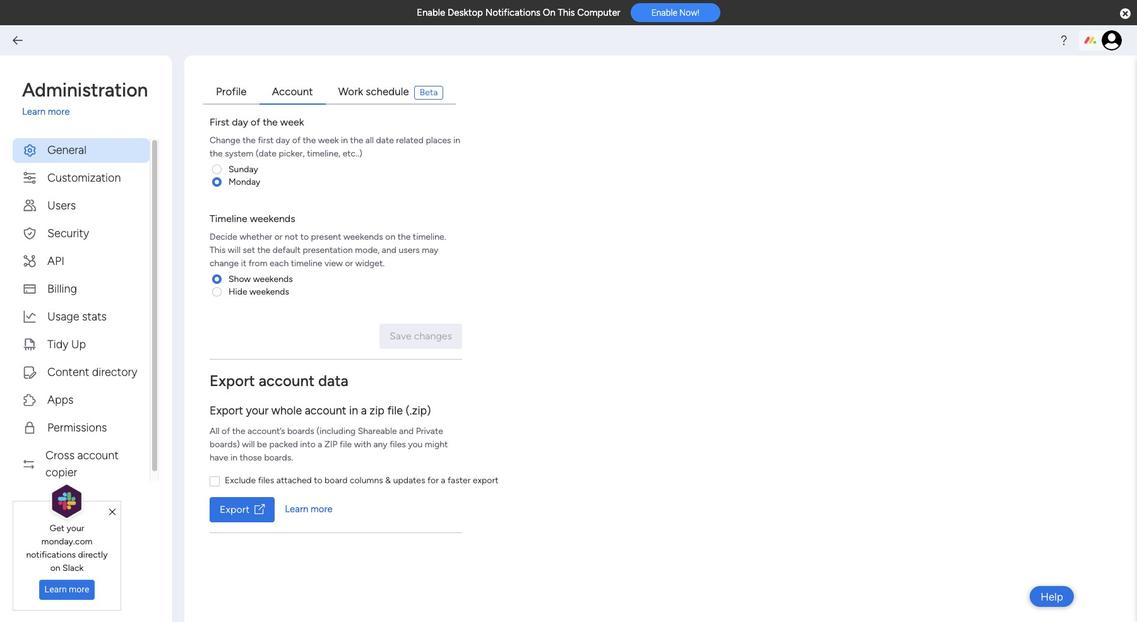 Task type: locate. For each thing, give the bounding box(es) containing it.
of up first
[[251, 116, 260, 128]]

api button
[[13, 249, 150, 274]]

0 vertical spatial account
[[259, 372, 315, 390]]

2 vertical spatial account
[[77, 449, 119, 463]]

packed
[[269, 439, 298, 450]]

account inside cross account copier
[[77, 449, 119, 463]]

up
[[71, 338, 86, 352]]

change the first day of the week in the all date related places in the system (date picker, timeline, etc..)
[[210, 135, 461, 159]]

enable desktop notifications on this computer
[[417, 7, 621, 18]]

the left all
[[350, 135, 364, 146]]

1 vertical spatial learn more link
[[285, 503, 333, 517]]

0 horizontal spatial enable
[[417, 7, 446, 18]]

1 horizontal spatial day
[[276, 135, 290, 146]]

more down administration
[[48, 106, 70, 118]]

more down board
[[311, 504, 333, 516]]

on left timeline.
[[386, 232, 396, 242]]

and up you
[[399, 426, 414, 437]]

week
[[280, 116, 304, 128], [318, 135, 339, 146]]

more inside the learn more button
[[69, 585, 89, 595]]

columns
[[350, 475, 383, 486]]

learn more down slack
[[45, 585, 89, 595]]

1 horizontal spatial this
[[558, 7, 575, 18]]

timeline.
[[413, 232, 446, 242]]

it
[[241, 258, 247, 269]]

1 vertical spatial day
[[276, 135, 290, 146]]

0 vertical spatial learn more
[[285, 504, 333, 516]]

monday
[[229, 177, 261, 187]]

have
[[210, 453, 228, 463]]

of right all
[[222, 426, 230, 437]]

enable left the 'desktop'
[[417, 7, 446, 18]]

to left board
[[314, 475, 323, 486]]

on
[[543, 7, 556, 18]]

0 horizontal spatial learn more
[[45, 585, 89, 595]]

enable inside button
[[652, 8, 678, 18]]

beta
[[420, 87, 438, 98]]

this down decide
[[210, 245, 226, 256]]

will up those
[[242, 439, 255, 450]]

1 vertical spatial your
[[67, 524, 84, 534]]

1 vertical spatial file
[[340, 439, 352, 450]]

back to workspace image
[[11, 34, 24, 47]]

in right have
[[231, 453, 238, 463]]

on down notifications
[[50, 563, 60, 574]]

enable now!
[[652, 8, 700, 18]]

export for export account data
[[210, 372, 255, 390]]

0 vertical spatial export
[[210, 372, 255, 390]]

1 vertical spatial export
[[210, 404, 243, 418]]

and left 'users'
[[382, 245, 397, 256]]

0 vertical spatial more
[[48, 106, 70, 118]]

each
[[270, 258, 289, 269]]

notifications
[[486, 7, 541, 18]]

1 vertical spatial a
[[318, 439, 322, 450]]

1 horizontal spatial learn more
[[285, 504, 333, 516]]

2 vertical spatial learn
[[45, 585, 67, 595]]

this
[[558, 7, 575, 18], [210, 245, 226, 256]]

learn more down attached
[[285, 504, 333, 516]]

1 vertical spatial this
[[210, 245, 226, 256]]

all
[[366, 135, 374, 146]]

etc..)
[[343, 148, 363, 159]]

enable left the now!
[[652, 8, 678, 18]]

learn more for the learn more button
[[45, 585, 89, 595]]

your up monday.com
[[67, 524, 84, 534]]

export inside button
[[220, 504, 250, 516]]

learn
[[22, 106, 46, 118], [285, 504, 309, 516], [45, 585, 67, 595]]

files right any
[[390, 439, 406, 450]]

1 vertical spatial on
[[50, 563, 60, 574]]

on
[[386, 232, 396, 242], [50, 563, 60, 574]]

from
[[249, 258, 268, 269]]

1 horizontal spatial a
[[361, 404, 367, 418]]

1 horizontal spatial to
[[314, 475, 323, 486]]

weekends down show weekends
[[250, 287, 289, 297]]

tidy
[[47, 338, 68, 352]]

week up "timeline,"
[[318, 135, 339, 146]]

apps
[[47, 393, 74, 407]]

file
[[388, 404, 403, 418], [340, 439, 352, 450]]

0 vertical spatial week
[[280, 116, 304, 128]]

not
[[285, 232, 298, 242]]

learn more link
[[22, 105, 159, 119], [285, 503, 333, 517]]

week down account "link"
[[280, 116, 304, 128]]

0 horizontal spatial this
[[210, 245, 226, 256]]

cross account copier
[[46, 449, 119, 480]]

day up the picker,
[[276, 135, 290, 146]]

your for get
[[67, 524, 84, 534]]

date
[[376, 135, 394, 146]]

learn more button
[[39, 581, 95, 601]]

2 vertical spatial of
[[222, 426, 230, 437]]

2 vertical spatial a
[[441, 475, 446, 486]]

0 vertical spatial your
[[246, 404, 269, 418]]

1 vertical spatial and
[[399, 426, 414, 437]]

administration
[[22, 79, 148, 102]]

dapulse close image
[[1121, 8, 1132, 20]]

1 horizontal spatial enable
[[652, 8, 678, 18]]

profile
[[216, 85, 247, 98]]

will left the set
[[228, 245, 241, 256]]

those
[[240, 453, 262, 463]]

sunday
[[229, 164, 258, 175]]

weekends
[[250, 213, 295, 225], [344, 232, 383, 242], [253, 274, 293, 285], [250, 287, 289, 297]]

0 horizontal spatial and
[[382, 245, 397, 256]]

in up etc..)
[[341, 135, 348, 146]]

your inside get your monday.com notifications directly on slack
[[67, 524, 84, 534]]

the up "timeline,"
[[303, 135, 316, 146]]

2 horizontal spatial a
[[441, 475, 446, 486]]

in right 'places'
[[454, 135, 461, 146]]

0 horizontal spatial on
[[50, 563, 60, 574]]

0 horizontal spatial a
[[318, 439, 322, 450]]

system
[[225, 148, 254, 159]]

to right not
[[301, 232, 309, 242]]

learn more link down administration
[[22, 105, 159, 119]]

learn down slack
[[45, 585, 67, 595]]

0 vertical spatial of
[[251, 116, 260, 128]]

weekends up whether
[[250, 213, 295, 225]]

weekends up mode,
[[344, 232, 383, 242]]

work
[[338, 85, 363, 98]]

day right first
[[232, 116, 248, 128]]

2 horizontal spatial of
[[292, 135, 301, 146]]

0 horizontal spatial day
[[232, 116, 248, 128]]

1 vertical spatial will
[[242, 439, 255, 450]]

this inside decide whether or not to present weekends on the timeline. this will set the default presentation mode, and users may change it from each timeline view or widget.
[[210, 245, 226, 256]]

learn more link down attached
[[285, 503, 333, 517]]

stats
[[82, 310, 107, 324]]

0 horizontal spatial your
[[67, 524, 84, 534]]

board
[[325, 475, 348, 486]]

learn down administration
[[22, 106, 46, 118]]

files inside all of the account's boards (including shareable and private boards) will be packed into a zip file with any files you might have in those boards.
[[390, 439, 406, 450]]

export button
[[210, 498, 275, 523]]

0 vertical spatial to
[[301, 232, 309, 242]]

the up boards)
[[232, 426, 245, 437]]

account
[[259, 372, 315, 390], [305, 404, 347, 418], [77, 449, 119, 463]]

0 horizontal spatial will
[[228, 245, 241, 256]]

in left zip
[[349, 404, 358, 418]]

2 vertical spatial more
[[69, 585, 89, 595]]

0 vertical spatial learn more link
[[22, 105, 159, 119]]

0 horizontal spatial files
[[258, 475, 274, 486]]

get your monday.com notifications directly on slack
[[26, 524, 108, 574]]

or right view
[[345, 258, 353, 269]]

0 vertical spatial day
[[232, 116, 248, 128]]

0 horizontal spatial of
[[222, 426, 230, 437]]

change
[[210, 258, 239, 269]]

data
[[318, 372, 349, 390]]

users
[[399, 245, 420, 256]]

1 vertical spatial or
[[345, 258, 353, 269]]

(including
[[317, 426, 356, 437]]

1 vertical spatial week
[[318, 135, 339, 146]]

customization button
[[13, 166, 150, 190]]

0 vertical spatial on
[[386, 232, 396, 242]]

1 horizontal spatial of
[[251, 116, 260, 128]]

general button
[[13, 138, 150, 163]]

0 vertical spatial and
[[382, 245, 397, 256]]

account up "whole"
[[259, 372, 315, 390]]

security button
[[13, 221, 150, 246]]

1 horizontal spatial on
[[386, 232, 396, 242]]

weekends down each
[[253, 274, 293, 285]]

timeline,
[[307, 148, 341, 159]]

boards)
[[210, 439, 240, 450]]

1 horizontal spatial week
[[318, 135, 339, 146]]

administration learn more
[[22, 79, 148, 118]]

may
[[422, 245, 439, 256]]

permissions
[[47, 421, 107, 435]]

schedule
[[366, 85, 409, 98]]

0 vertical spatial will
[[228, 245, 241, 256]]

learn down attached
[[285, 504, 309, 516]]

help image
[[1058, 34, 1071, 47]]

2 vertical spatial export
[[220, 504, 250, 516]]

this right on
[[558, 7, 575, 18]]

account for cross account copier
[[77, 449, 119, 463]]

decide
[[210, 232, 238, 242]]

or left not
[[275, 232, 283, 242]]

or
[[275, 232, 283, 242], [345, 258, 353, 269]]

1 horizontal spatial will
[[242, 439, 255, 450]]

your up "account's"
[[246, 404, 269, 418]]

computer
[[578, 7, 621, 18]]

1 horizontal spatial your
[[246, 404, 269, 418]]

0 vertical spatial learn
[[22, 106, 46, 118]]

0 horizontal spatial file
[[340, 439, 352, 450]]

content directory button
[[13, 360, 150, 385]]

0 vertical spatial file
[[388, 404, 403, 418]]

learn more inside button
[[45, 585, 89, 595]]

0 horizontal spatial to
[[301, 232, 309, 242]]

users button
[[13, 194, 150, 218]]

the
[[263, 116, 278, 128], [243, 135, 256, 146], [303, 135, 316, 146], [350, 135, 364, 146], [210, 148, 223, 159], [398, 232, 411, 242], [257, 245, 271, 256], [232, 426, 245, 437]]

permissions button
[[13, 416, 150, 441]]

learn inside button
[[45, 585, 67, 595]]

learn more
[[285, 504, 333, 516], [45, 585, 89, 595]]

files right exclude
[[258, 475, 274, 486]]

account down permissions button
[[77, 449, 119, 463]]

0 vertical spatial or
[[275, 232, 283, 242]]

now!
[[680, 8, 700, 18]]

1 vertical spatial to
[[314, 475, 323, 486]]

of inside change the first day of the week in the all date related places in the system (date picker, timeline, etc..)
[[292, 135, 301, 146]]

1 horizontal spatial and
[[399, 426, 414, 437]]

more down slack
[[69, 585, 89, 595]]

security
[[47, 226, 89, 240]]

all
[[210, 426, 220, 437]]

week inside change the first day of the week in the all date related places in the system (date picker, timeline, etc..)
[[318, 135, 339, 146]]

&
[[385, 475, 391, 486]]

your
[[246, 404, 269, 418], [67, 524, 84, 534]]

decide whether or not to present weekends on the timeline. this will set the default presentation mode, and users may change it from each timeline view or widget.
[[210, 232, 446, 269]]

copier
[[46, 466, 77, 480]]

of up the picker,
[[292, 135, 301, 146]]

0 vertical spatial files
[[390, 439, 406, 450]]

present
[[311, 232, 341, 242]]

timeline
[[210, 213, 248, 225]]

account up (including
[[305, 404, 347, 418]]

1 vertical spatial of
[[292, 135, 301, 146]]

first day of the week
[[210, 116, 304, 128]]

1 horizontal spatial files
[[390, 439, 406, 450]]

1 vertical spatial learn more
[[45, 585, 89, 595]]

timeline weekends
[[210, 213, 295, 225]]

more inside administration learn more
[[48, 106, 70, 118]]



Task type: vqa. For each thing, say whether or not it's contained in the screenshot.
Manage Apps
no



Task type: describe. For each thing, give the bounding box(es) containing it.
to inside decide whether or not to present weekends on the timeline. this will set the default presentation mode, and users may change it from each timeline view or widget.
[[301, 232, 309, 242]]

exclude
[[225, 475, 256, 486]]

places
[[426, 135, 451, 146]]

on inside get your monday.com notifications directly on slack
[[50, 563, 60, 574]]

the up 'users'
[[398, 232, 411, 242]]

with
[[354, 439, 372, 450]]

export for export your whole account in a zip file (.zip)
[[210, 404, 243, 418]]

export for export
[[220, 504, 250, 516]]

1 vertical spatial files
[[258, 475, 274, 486]]

picker,
[[279, 148, 305, 159]]

the up first
[[263, 116, 278, 128]]

hide weekends
[[229, 287, 289, 297]]

will inside decide whether or not to present weekends on the timeline. this will set the default presentation mode, and users may change it from each timeline view or widget.
[[228, 245, 241, 256]]

work schedule
[[338, 85, 409, 98]]

view
[[325, 258, 343, 269]]

set
[[243, 245, 255, 256]]

will inside all of the account's boards (including shareable and private boards) will be packed into a zip file with any files you might have in those boards.
[[242, 439, 255, 450]]

usage stats
[[47, 310, 107, 324]]

1 vertical spatial more
[[311, 504, 333, 516]]

help
[[1041, 591, 1064, 604]]

attached
[[277, 475, 312, 486]]

get
[[50, 524, 65, 534]]

related
[[396, 135, 424, 146]]

whether
[[240, 232, 272, 242]]

desktop
[[448, 7, 483, 18]]

kendall parks image
[[1102, 30, 1123, 51]]

tidy up button
[[13, 333, 150, 357]]

day inside change the first day of the week in the all date related places in the system (date picker, timeline, etc..)
[[276, 135, 290, 146]]

help button
[[1031, 587, 1075, 608]]

account's
[[248, 426, 285, 437]]

updates
[[393, 475, 425, 486]]

account link
[[259, 81, 326, 105]]

directory
[[92, 365, 137, 379]]

0 horizontal spatial or
[[275, 232, 283, 242]]

0 horizontal spatial learn more link
[[22, 105, 159, 119]]

be
[[257, 439, 267, 450]]

the up system
[[243, 135, 256, 146]]

1 vertical spatial learn
[[285, 504, 309, 516]]

profile link
[[203, 81, 259, 105]]

of inside all of the account's boards (including shareable and private boards) will be packed into a zip file with any files you might have in those boards.
[[222, 426, 230, 437]]

billing button
[[13, 277, 150, 302]]

whole
[[272, 404, 302, 418]]

account
[[272, 85, 313, 98]]

slack
[[63, 563, 84, 574]]

api
[[47, 254, 64, 268]]

widget.
[[355, 258, 385, 269]]

and inside all of the account's boards (including shareable and private boards) will be packed into a zip file with any files you might have in those boards.
[[399, 426, 414, 437]]

boards.
[[264, 453, 293, 463]]

weekends inside decide whether or not to present weekends on the timeline. this will set the default presentation mode, and users may change it from each timeline view or widget.
[[344, 232, 383, 242]]

(date
[[256, 148, 277, 159]]

(.zip)
[[406, 404, 431, 418]]

billing
[[47, 282, 77, 296]]

timeline
[[291, 258, 323, 269]]

exclude files attached to board columns & updates for a faster export
[[225, 475, 499, 486]]

monday.com
[[41, 537, 93, 548]]

0 horizontal spatial week
[[280, 116, 304, 128]]

tidy up
[[47, 338, 86, 352]]

0 vertical spatial a
[[361, 404, 367, 418]]

faster
[[448, 475, 471, 486]]

zip
[[370, 404, 385, 418]]

weekends for hide weekends
[[250, 287, 289, 297]]

might
[[425, 439, 448, 450]]

1 horizontal spatial or
[[345, 258, 353, 269]]

learn more for right "learn more" link
[[285, 504, 333, 516]]

hide
[[229, 287, 247, 297]]

on inside decide whether or not to present weekends on the timeline. this will set the default presentation mode, and users may change it from each timeline view or widget.
[[386, 232, 396, 242]]

file inside all of the account's boards (including shareable and private boards) will be packed into a zip file with any files you might have in those boards.
[[340, 439, 352, 450]]

show weekends
[[229, 274, 293, 285]]

enable now! button
[[631, 3, 721, 22]]

learn inside administration learn more
[[22, 106, 46, 118]]

0 vertical spatial this
[[558, 7, 575, 18]]

any
[[374, 439, 388, 450]]

enable for enable now!
[[652, 8, 678, 18]]

you
[[408, 439, 423, 450]]

enable for enable desktop notifications on this computer
[[417, 7, 446, 18]]

notifications
[[26, 550, 76, 561]]

all of the account's boards (including shareable and private boards) will be packed into a zip file with any files you might have in those boards.
[[210, 426, 448, 463]]

content directory
[[47, 365, 137, 379]]

private
[[416, 426, 443, 437]]

content
[[47, 365, 89, 379]]

the up from
[[257, 245, 271, 256]]

apps button
[[13, 388, 150, 413]]

cross
[[46, 449, 75, 463]]

into
[[300, 439, 316, 450]]

general
[[47, 143, 87, 157]]

weekends for timeline weekends
[[250, 213, 295, 225]]

usage stats button
[[13, 305, 150, 329]]

export account data
[[210, 372, 349, 390]]

directly
[[78, 550, 108, 561]]

and inside decide whether or not to present weekends on the timeline. this will set the default presentation mode, and users may change it from each timeline view or widget.
[[382, 245, 397, 256]]

1 horizontal spatial file
[[388, 404, 403, 418]]

export
[[473, 475, 499, 486]]

change
[[210, 135, 241, 146]]

users
[[47, 199, 76, 213]]

a inside all of the account's boards (including shareable and private boards) will be packed into a zip file with any files you might have in those boards.
[[318, 439, 322, 450]]

your for export
[[246, 404, 269, 418]]

dapulse x slim image
[[109, 507, 116, 519]]

1 horizontal spatial learn more link
[[285, 503, 333, 517]]

the inside all of the account's boards (including shareable and private boards) will be packed into a zip file with any files you might have in those boards.
[[232, 426, 245, 437]]

first
[[210, 116, 230, 128]]

the down change
[[210, 148, 223, 159]]

account for export account data
[[259, 372, 315, 390]]

for
[[428, 475, 439, 486]]

in inside all of the account's boards (including shareable and private boards) will be packed into a zip file with any files you might have in those boards.
[[231, 453, 238, 463]]

mode,
[[355, 245, 380, 256]]

1 vertical spatial account
[[305, 404, 347, 418]]

weekends for show weekends
[[253, 274, 293, 285]]

v2 export image
[[255, 505, 265, 516]]

show
[[229, 274, 251, 285]]

customization
[[47, 171, 121, 185]]



